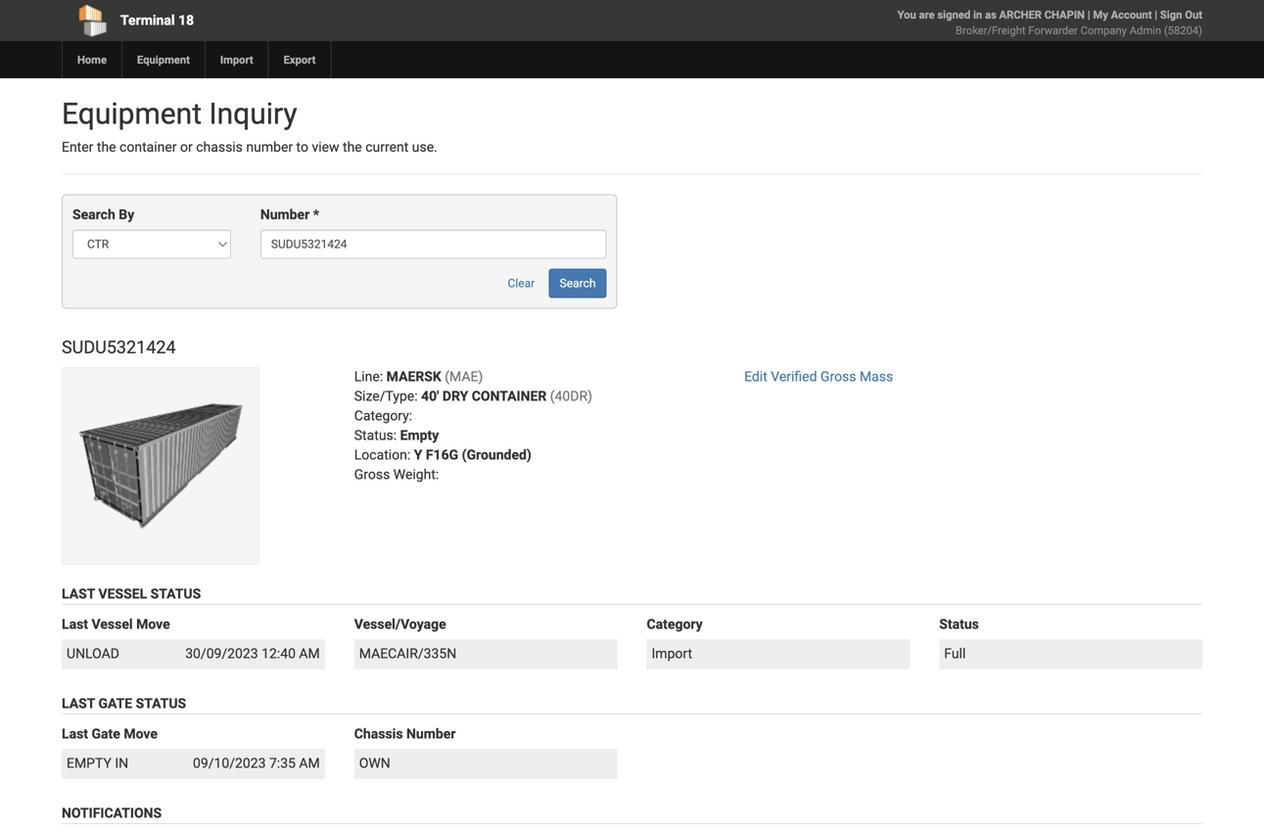 Task type: describe. For each thing, give the bounding box(es) containing it.
7:35
[[269, 756, 296, 772]]

home link
[[62, 41, 121, 78]]

mass
[[860, 369, 893, 385]]

30/09/2023
[[185, 646, 258, 662]]

line:
[[354, 369, 383, 385]]

full
[[944, 646, 966, 662]]

search for search
[[560, 277, 596, 290]]

last vessel move
[[62, 617, 170, 633]]

last vessel status
[[62, 586, 201, 603]]

equipment link
[[121, 41, 205, 78]]

status for last gate status
[[136, 696, 186, 712]]

in
[[974, 8, 983, 21]]

number *
[[260, 207, 319, 223]]

last for last vessel move
[[62, 617, 88, 633]]

inquiry
[[209, 96, 297, 131]]

empty
[[67, 756, 112, 772]]

admin
[[1130, 24, 1162, 37]]

terminal
[[120, 12, 175, 28]]

edit verified gross mass link
[[744, 369, 893, 385]]

equipment inquiry enter the container or chassis number to view the current use.
[[62, 96, 438, 155]]

sign out link
[[1161, 8, 1203, 21]]

size/type:
[[354, 389, 418, 405]]

chapin
[[1045, 8, 1085, 21]]

gate for status
[[98, 696, 132, 712]]

vessel for move
[[92, 617, 133, 633]]

09/10/2023
[[193, 756, 266, 772]]

(mae)
[[445, 369, 483, 385]]

maecair/335n
[[359, 646, 457, 662]]

40'
[[421, 389, 439, 405]]

account
[[1111, 8, 1152, 21]]

18
[[178, 12, 194, 28]]

move for last vessel move
[[136, 617, 170, 633]]

in
[[115, 756, 128, 772]]

last for last vessel status
[[62, 586, 95, 603]]

use.
[[412, 139, 438, 155]]

(40dr)
[[550, 389, 593, 405]]

view
[[312, 139, 339, 155]]

category:
[[354, 408, 413, 424]]

am for 09/10/2023 7:35 am
[[299, 756, 320, 772]]

last gate status
[[62, 696, 186, 712]]

status for last vessel status
[[150, 586, 201, 603]]

1 vertical spatial status
[[940, 617, 979, 633]]

to
[[296, 139, 309, 155]]

maersk
[[387, 369, 442, 385]]

signed
[[938, 8, 971, 21]]

unload
[[67, 646, 119, 662]]

1 | from the left
[[1088, 8, 1091, 21]]

gross inside line: maersk (mae) size/type: 40' dry container (40dr) category: status: empty location: y f16g                                                                                                                                                                                                                                                                                                                             (grounded) gross weight:
[[354, 467, 390, 483]]

are
[[919, 8, 935, 21]]

terminal 18
[[120, 12, 194, 28]]

enter
[[62, 139, 93, 155]]

clear
[[508, 277, 535, 290]]

2 the from the left
[[343, 139, 362, 155]]

archer
[[1000, 8, 1042, 21]]



Task type: vqa. For each thing, say whether or not it's contained in the screenshot.
THE to the left
yes



Task type: locate. For each thing, give the bounding box(es) containing it.
terminal 18 link
[[62, 0, 520, 41]]

(58204)
[[1164, 24, 1203, 37]]

am right "12:40" at the bottom of page
[[299, 646, 320, 662]]

import
[[220, 53, 253, 66], [652, 646, 693, 662]]

| left sign
[[1155, 8, 1158, 21]]

2 last from the top
[[62, 617, 88, 633]]

0 horizontal spatial number
[[260, 207, 310, 223]]

empty
[[400, 428, 439, 444]]

export link
[[268, 41, 330, 78]]

09/10/2023 7:35 am
[[193, 756, 320, 772]]

equipment inside equipment link
[[137, 53, 190, 66]]

you
[[898, 8, 917, 21]]

vessel
[[98, 586, 147, 603], [92, 617, 133, 633]]

chassis number
[[354, 726, 456, 742]]

weight:
[[394, 467, 439, 483]]

import inside import link
[[220, 53, 253, 66]]

gross left the 'mass'
[[821, 369, 857, 385]]

12:40
[[262, 646, 296, 662]]

gross down location:
[[354, 467, 390, 483]]

you are signed in as archer chapin | my account | sign out broker/freight forwarder company admin (58204)
[[898, 8, 1203, 37]]

40dr image
[[62, 367, 260, 565]]

1 vertical spatial vessel
[[92, 617, 133, 633]]

am right 7:35
[[299, 756, 320, 772]]

equipment inside equipment inquiry enter the container or chassis number to view the current use.
[[62, 96, 202, 131]]

my account link
[[1093, 8, 1152, 21]]

chassis
[[196, 139, 243, 155]]

|
[[1088, 8, 1091, 21], [1155, 8, 1158, 21]]

1 vertical spatial equipment
[[62, 96, 202, 131]]

import down category
[[652, 646, 693, 662]]

status up "last vessel move" on the bottom of the page
[[150, 586, 201, 603]]

0 vertical spatial number
[[260, 207, 310, 223]]

number
[[246, 139, 293, 155]]

1 vertical spatial gross
[[354, 467, 390, 483]]

1 the from the left
[[97, 139, 116, 155]]

number left *
[[260, 207, 310, 223]]

1 vertical spatial move
[[124, 726, 158, 742]]

1 horizontal spatial gross
[[821, 369, 857, 385]]

equipment for equipment inquiry enter the container or chassis number to view the current use.
[[62, 96, 202, 131]]

gross
[[821, 369, 857, 385], [354, 467, 390, 483]]

dry
[[443, 389, 468, 405]]

1 am from the top
[[299, 646, 320, 662]]

last for last gate status
[[62, 696, 95, 712]]

0 vertical spatial equipment
[[137, 53, 190, 66]]

0 horizontal spatial |
[[1088, 8, 1091, 21]]

equipment
[[137, 53, 190, 66], [62, 96, 202, 131]]

sudu5321424
[[62, 337, 176, 358]]

f16g
[[426, 447, 459, 463]]

clear button
[[497, 269, 546, 298]]

equipment for equipment
[[137, 53, 190, 66]]

equipment down terminal 18
[[137, 53, 190, 66]]

0 vertical spatial gate
[[98, 696, 132, 712]]

broker/freight
[[956, 24, 1026, 37]]

export
[[284, 53, 316, 66]]

1 vertical spatial import
[[652, 646, 693, 662]]

0 vertical spatial search
[[72, 207, 115, 223]]

container
[[472, 389, 547, 405]]

container
[[120, 139, 177, 155]]

move for last gate move
[[124, 726, 158, 742]]

out
[[1185, 8, 1203, 21]]

move
[[136, 617, 170, 633], [124, 726, 158, 742]]

last up unload
[[62, 617, 88, 633]]

line: maersk (mae) size/type: 40' dry container (40dr) category: status: empty location: y f16g                                                                                                                                                                                                                                                                                                                             (grounded) gross weight:
[[354, 369, 593, 483]]

30/09/2023 12:40 am
[[185, 646, 320, 662]]

vessel for status
[[98, 586, 147, 603]]

(grounded)
[[462, 447, 532, 463]]

*
[[313, 207, 319, 223]]

0 vertical spatial status
[[150, 586, 201, 603]]

1 horizontal spatial |
[[1155, 8, 1158, 21]]

category
[[647, 617, 703, 633]]

1 vertical spatial number
[[407, 726, 456, 742]]

1 horizontal spatial search
[[560, 277, 596, 290]]

y
[[414, 447, 423, 463]]

0 horizontal spatial import
[[220, 53, 253, 66]]

status:
[[354, 428, 397, 444]]

search inside search 'button'
[[560, 277, 596, 290]]

status up full
[[940, 617, 979, 633]]

empty in
[[67, 756, 128, 772]]

| left "my" at the top right
[[1088, 8, 1091, 21]]

1 horizontal spatial the
[[343, 139, 362, 155]]

2 | from the left
[[1155, 8, 1158, 21]]

1 vertical spatial am
[[299, 756, 320, 772]]

last for last gate move
[[62, 726, 88, 742]]

0 horizontal spatial search
[[72, 207, 115, 223]]

move down the last gate status
[[124, 726, 158, 742]]

1 last from the top
[[62, 586, 95, 603]]

vessel up unload
[[92, 617, 133, 633]]

the right enter
[[97, 139, 116, 155]]

home
[[77, 53, 107, 66]]

gate
[[98, 696, 132, 712], [92, 726, 120, 742]]

last up 'last gate move'
[[62, 696, 95, 712]]

last gate move
[[62, 726, 158, 742]]

0 vertical spatial am
[[299, 646, 320, 662]]

by
[[119, 207, 134, 223]]

edit
[[744, 369, 768, 385]]

sign
[[1161, 8, 1183, 21]]

search
[[72, 207, 115, 223], [560, 277, 596, 290]]

0 horizontal spatial gross
[[354, 467, 390, 483]]

location:
[[354, 447, 411, 463]]

search left by
[[72, 207, 115, 223]]

notifications
[[62, 805, 162, 822]]

status
[[150, 586, 201, 603], [940, 617, 979, 633], [136, 696, 186, 712]]

4 last from the top
[[62, 726, 88, 742]]

the right the 'view'
[[343, 139, 362, 155]]

own
[[359, 756, 391, 772]]

0 vertical spatial gross
[[821, 369, 857, 385]]

import up the inquiry
[[220, 53, 253, 66]]

or
[[180, 139, 193, 155]]

search by
[[72, 207, 134, 223]]

as
[[985, 8, 997, 21]]

equipment up container
[[62, 96, 202, 131]]

1 horizontal spatial number
[[407, 726, 456, 742]]

2 vertical spatial status
[[136, 696, 186, 712]]

last up empty
[[62, 726, 88, 742]]

my
[[1093, 8, 1109, 21]]

0 vertical spatial move
[[136, 617, 170, 633]]

am
[[299, 646, 320, 662], [299, 756, 320, 772]]

am for 30/09/2023 12:40 am
[[299, 646, 320, 662]]

1 vertical spatial search
[[560, 277, 596, 290]]

0 vertical spatial import
[[220, 53, 253, 66]]

2 am from the top
[[299, 756, 320, 772]]

0 vertical spatial vessel
[[98, 586, 147, 603]]

forwarder
[[1029, 24, 1078, 37]]

search for search by
[[72, 207, 115, 223]]

status up 'last gate move'
[[136, 696, 186, 712]]

move down last vessel status
[[136, 617, 170, 633]]

gate for move
[[92, 726, 120, 742]]

vessel up "last vessel move" on the bottom of the page
[[98, 586, 147, 603]]

last
[[62, 586, 95, 603], [62, 617, 88, 633], [62, 696, 95, 712], [62, 726, 88, 742]]

3 last from the top
[[62, 696, 95, 712]]

last up "last vessel move" on the bottom of the page
[[62, 586, 95, 603]]

current
[[366, 139, 409, 155]]

gate up empty in
[[92, 726, 120, 742]]

edit verified gross mass
[[744, 369, 893, 385]]

1 horizontal spatial import
[[652, 646, 693, 662]]

gate up 'last gate move'
[[98, 696, 132, 712]]

company
[[1081, 24, 1127, 37]]

the
[[97, 139, 116, 155], [343, 139, 362, 155]]

Number * text field
[[260, 230, 607, 259]]

verified
[[771, 369, 817, 385]]

search right clear
[[560, 277, 596, 290]]

chassis
[[354, 726, 403, 742]]

import link
[[205, 41, 268, 78]]

number right chassis
[[407, 726, 456, 742]]

search button
[[549, 269, 607, 298]]

vessel/voyage
[[354, 617, 446, 633]]

1 vertical spatial gate
[[92, 726, 120, 742]]

0 horizontal spatial the
[[97, 139, 116, 155]]



